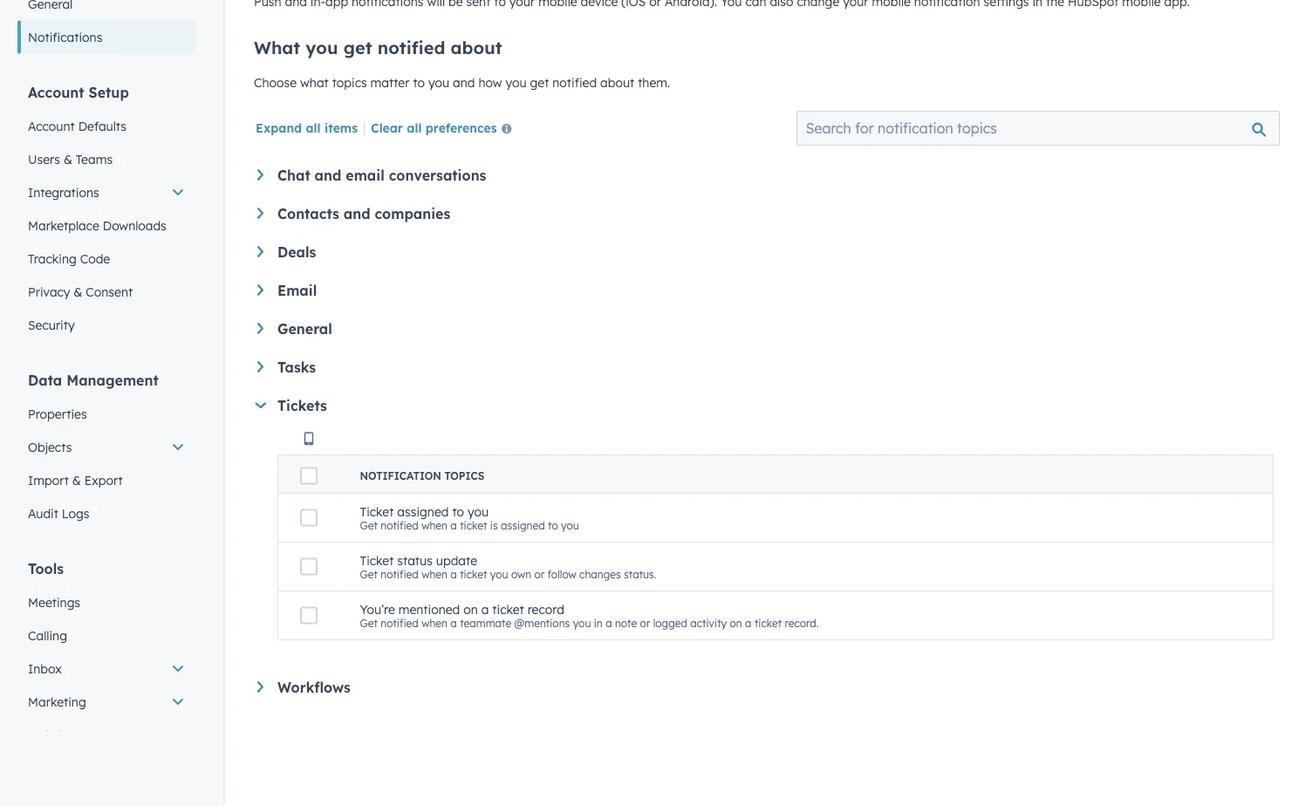 Task type: locate. For each thing, give the bounding box(es) containing it.
meetings link
[[17, 586, 195, 619]]

2 when from the top
[[422, 568, 448, 581]]

about left them.
[[600, 75, 635, 90]]

when up mentioned
[[422, 568, 448, 581]]

0 horizontal spatial and
[[315, 167, 341, 184]]

to left is
[[452, 504, 464, 519]]

all left items
[[306, 120, 321, 135]]

1 vertical spatial ticket
[[360, 553, 394, 568]]

0 vertical spatial &
[[64, 151, 72, 167]]

a right status
[[451, 568, 457, 581]]

caret image inside general dropdown button
[[257, 323, 264, 334]]

notified inside ticket status update get notified when a ticket you own or follow changes status.
[[381, 568, 419, 581]]

0 vertical spatial topics
[[332, 75, 367, 90]]

2 vertical spatial when
[[422, 617, 448, 630]]

on right mentioned
[[464, 601, 478, 617]]

status
[[397, 553, 433, 568]]

record.
[[785, 617, 819, 630]]

caret image
[[257, 681, 264, 693]]

what
[[254, 37, 300, 58]]

1 horizontal spatial get
[[530, 75, 549, 90]]

caret image inside tasks dropdown button
[[257, 361, 264, 372]]

0 horizontal spatial assigned
[[397, 504, 449, 519]]

ticket left status
[[360, 553, 394, 568]]

you inside ticket status update get notified when a ticket you own or follow changes status.
[[490, 568, 508, 581]]

notified up you're
[[381, 568, 419, 581]]

you up clear all preferences
[[428, 75, 449, 90]]

1 vertical spatial about
[[600, 75, 635, 90]]

notification
[[360, 469, 441, 483]]

or right the note
[[640, 617, 650, 630]]

about up how
[[451, 37, 502, 58]]

on
[[464, 601, 478, 617], [730, 617, 742, 630]]

security link
[[17, 308, 195, 342]]

website button
[[17, 719, 195, 752]]

import
[[28, 472, 69, 488]]

tasks
[[277, 359, 316, 376]]

caret image left chat
[[257, 169, 264, 180]]

ticket inside ticket status update get notified when a ticket you own or follow changes status.
[[360, 553, 394, 568]]

get
[[360, 519, 378, 532], [360, 568, 378, 581], [360, 617, 378, 630]]

or
[[534, 568, 545, 581], [640, 617, 650, 630]]

& for consent
[[74, 284, 82, 299]]

topics up ticket assigned to you get notified when a ticket is assigned to you
[[445, 469, 484, 483]]

1 all from the left
[[306, 120, 321, 135]]

caret image inside contacts and companies dropdown button
[[257, 208, 264, 219]]

0 vertical spatial get
[[360, 519, 378, 532]]

tracking code
[[28, 251, 110, 266]]

notified inside the you're mentioned on a ticket record get notified when a teammate @mentions you in a note or logged activity on a ticket record.
[[381, 617, 419, 630]]

when up status
[[422, 519, 448, 532]]

1 vertical spatial account
[[28, 118, 75, 133]]

you up follow
[[561, 519, 579, 532]]

1 ticket from the top
[[360, 504, 394, 519]]

caret image inside chat and email conversations dropdown button
[[257, 169, 264, 180]]

ticket
[[360, 504, 394, 519], [360, 553, 394, 568]]

a
[[451, 519, 457, 532], [451, 568, 457, 581], [481, 601, 489, 617], [451, 617, 457, 630], [606, 617, 612, 630], [745, 617, 752, 630]]

update
[[436, 553, 477, 568]]

1 vertical spatial and
[[315, 167, 341, 184]]

assigned down the notification topics at left bottom
[[397, 504, 449, 519]]

topics right what
[[332, 75, 367, 90]]

notifications link
[[17, 21, 195, 54]]

on right 'activity'
[[730, 617, 742, 630]]

ticket down the "notification"
[[360, 504, 394, 519]]

2 account from the top
[[28, 118, 75, 133]]

& inside data management element
[[72, 472, 81, 488]]

caret image inside the email dropdown button
[[257, 284, 264, 296]]

ticket inside ticket assigned to you get notified when a ticket is assigned to you
[[360, 504, 394, 519]]

0 vertical spatial about
[[451, 37, 502, 58]]

management
[[66, 371, 159, 389]]

1 horizontal spatial about
[[600, 75, 635, 90]]

marketplace
[[28, 218, 99, 233]]

get right how
[[530, 75, 549, 90]]

data management element
[[17, 370, 195, 530]]

account for account defaults
[[28, 118, 75, 133]]

1 get from the top
[[360, 519, 378, 532]]

ticket left the own
[[460, 568, 487, 581]]

1 vertical spatial &
[[74, 284, 82, 299]]

0 horizontal spatial or
[[534, 568, 545, 581]]

caret image for general
[[257, 323, 264, 334]]

you left in
[[573, 617, 591, 630]]

you left the own
[[490, 568, 508, 581]]

get up you're
[[360, 568, 378, 581]]

notified down status
[[381, 617, 419, 630]]

tickets button
[[255, 397, 1274, 414]]

3 when from the top
[[422, 617, 448, 630]]

deals
[[277, 243, 316, 261]]

0 vertical spatial and
[[453, 75, 475, 90]]

caret image left email at the left top of page
[[257, 284, 264, 296]]

get up matter
[[344, 37, 372, 58]]

chat and email conversations button
[[257, 167, 1274, 184]]

1 vertical spatial get
[[530, 75, 549, 90]]

downloads
[[103, 218, 166, 233]]

0 horizontal spatial all
[[306, 120, 321, 135]]

0 horizontal spatial get
[[344, 37, 372, 58]]

a up update
[[451, 519, 457, 532]]

caret image inside deals dropdown button
[[257, 246, 264, 257]]

1 vertical spatial when
[[422, 568, 448, 581]]

1 account from the top
[[28, 83, 84, 101]]

clear all preferences button
[[371, 118, 519, 139]]

2 get from the top
[[360, 568, 378, 581]]

2 ticket from the top
[[360, 553, 394, 568]]

0 vertical spatial ticket
[[360, 504, 394, 519]]

you're
[[360, 601, 395, 617]]

general button
[[257, 320, 1274, 338]]

tools element
[[17, 559, 195, 806]]

& right privacy
[[74, 284, 82, 299]]

ticket left is
[[460, 519, 487, 532]]

objects
[[28, 439, 72, 455]]

teams
[[76, 151, 113, 167]]

properties link
[[17, 397, 195, 431]]

1 horizontal spatial all
[[407, 120, 422, 135]]

all
[[306, 120, 321, 135], [407, 120, 422, 135]]

caret image inside tickets dropdown button
[[255, 402, 266, 409]]

1 vertical spatial or
[[640, 617, 650, 630]]

and right chat
[[315, 167, 341, 184]]

and
[[453, 75, 475, 90], [315, 167, 341, 184], [344, 205, 370, 222]]

& left export
[[72, 472, 81, 488]]

0 horizontal spatial topics
[[332, 75, 367, 90]]

how
[[478, 75, 502, 90]]

get inside ticket status update get notified when a ticket you own or follow changes status.
[[360, 568, 378, 581]]

2 vertical spatial &
[[72, 472, 81, 488]]

audit logs link
[[17, 497, 195, 530]]

2 all from the left
[[407, 120, 422, 135]]

activity
[[690, 617, 727, 630]]

account up users on the left top
[[28, 118, 75, 133]]

account up account defaults
[[28, 83, 84, 101]]

account setup element
[[17, 82, 195, 342]]

import & export link
[[17, 464, 195, 497]]

and down email
[[344, 205, 370, 222]]

notification topics
[[360, 469, 484, 483]]

or right the own
[[534, 568, 545, 581]]

ticket for ticket assigned to you
[[360, 504, 394, 519]]

when
[[422, 519, 448, 532], [422, 568, 448, 581], [422, 617, 448, 630]]

caret image
[[257, 169, 264, 180], [257, 208, 264, 219], [257, 246, 264, 257], [257, 284, 264, 296], [257, 323, 264, 334], [257, 361, 264, 372], [255, 402, 266, 409]]

email button
[[257, 282, 1274, 299]]

caret image left the deals on the top of page
[[257, 246, 264, 257]]

what you get notified about
[[254, 37, 502, 58]]

get left mentioned
[[360, 617, 378, 630]]

conversations
[[389, 167, 486, 184]]

mentioned
[[398, 601, 460, 617]]

when left teammate
[[422, 617, 448, 630]]

1 when from the top
[[422, 519, 448, 532]]

all right clear
[[407, 120, 422, 135]]

clear
[[371, 120, 403, 135]]

marketing button
[[17, 685, 195, 719]]

account
[[28, 83, 84, 101], [28, 118, 75, 133]]

notified up matter
[[378, 37, 445, 58]]

notified up status
[[381, 519, 419, 532]]

@mentions
[[514, 617, 570, 630]]

and for contacts and companies
[[344, 205, 370, 222]]

caret image left tickets
[[255, 402, 266, 409]]

get down the "notification"
[[360, 519, 378, 532]]

1 horizontal spatial assigned
[[501, 519, 545, 532]]

1 vertical spatial get
[[360, 568, 378, 581]]

to right matter
[[413, 75, 425, 90]]

1 horizontal spatial and
[[344, 205, 370, 222]]

calling link
[[17, 619, 195, 652]]

& right users on the left top
[[64, 151, 72, 167]]

ticket assigned to you get notified when a ticket is assigned to you
[[360, 504, 579, 532]]

them.
[[638, 75, 670, 90]]

to up follow
[[548, 519, 558, 532]]

0 vertical spatial when
[[422, 519, 448, 532]]

0 vertical spatial account
[[28, 83, 84, 101]]

3 get from the top
[[360, 617, 378, 630]]

email
[[346, 167, 385, 184]]

assigned right is
[[501, 519, 545, 532]]

1 vertical spatial topics
[[445, 469, 484, 483]]

users & teams link
[[17, 143, 195, 176]]

you
[[306, 37, 338, 58], [428, 75, 449, 90], [506, 75, 527, 90], [468, 504, 489, 519], [561, 519, 579, 532], [490, 568, 508, 581], [573, 617, 591, 630]]

ticket
[[460, 519, 487, 532], [460, 568, 487, 581], [492, 601, 524, 617], [755, 617, 782, 630]]

status.
[[624, 568, 657, 581]]

2 vertical spatial get
[[360, 617, 378, 630]]

2 vertical spatial and
[[344, 205, 370, 222]]

integrations
[[28, 185, 99, 200]]

0 vertical spatial or
[[534, 568, 545, 581]]

caret image left contacts
[[257, 208, 264, 219]]

caret image left general
[[257, 323, 264, 334]]

contacts and companies
[[277, 205, 450, 222]]

changes
[[579, 568, 621, 581]]

about
[[451, 37, 502, 58], [600, 75, 635, 90]]

caret image left tasks
[[257, 361, 264, 372]]

caret image for contacts and companies
[[257, 208, 264, 219]]

objects button
[[17, 431, 195, 464]]

1 horizontal spatial or
[[640, 617, 650, 630]]

and left how
[[453, 75, 475, 90]]

get
[[344, 37, 372, 58], [530, 75, 549, 90]]

all inside 'button'
[[407, 120, 422, 135]]

import & export
[[28, 472, 123, 488]]

expand all items button
[[256, 120, 358, 135]]

marketplace downloads
[[28, 218, 166, 233]]

topics
[[332, 75, 367, 90], [445, 469, 484, 483]]

teammate
[[460, 617, 511, 630]]

account for account setup
[[28, 83, 84, 101]]



Task type: vqa. For each thing, say whether or not it's contained in the screenshot.
middle your
no



Task type: describe. For each thing, give the bounding box(es) containing it.
record
[[528, 601, 564, 617]]

consent
[[86, 284, 133, 299]]

privacy & consent link
[[17, 275, 195, 308]]

marketing
[[28, 694, 86, 709]]

when inside ticket assigned to you get notified when a ticket is assigned to you
[[422, 519, 448, 532]]

tickets
[[277, 397, 327, 414]]

a right 'activity'
[[745, 617, 752, 630]]

a inside ticket status update get notified when a ticket you own or follow changes status.
[[451, 568, 457, 581]]

you left is
[[468, 504, 489, 519]]

& for teams
[[64, 151, 72, 167]]

matter
[[370, 75, 410, 90]]

or inside the you're mentioned on a ticket record get notified when a teammate @mentions you in a note or logged activity on a ticket record.
[[640, 617, 650, 630]]

deals button
[[257, 243, 1274, 261]]

expand all items
[[256, 120, 358, 135]]

all for clear
[[407, 120, 422, 135]]

calling
[[28, 628, 67, 643]]

meetings
[[28, 595, 80, 610]]

what
[[300, 75, 329, 90]]

1 horizontal spatial topics
[[445, 469, 484, 483]]

security
[[28, 317, 75, 332]]

tracking code link
[[17, 242, 195, 275]]

expand
[[256, 120, 302, 135]]

contacts
[[277, 205, 339, 222]]

properties
[[28, 406, 87, 421]]

preferences
[[426, 120, 497, 135]]

0 horizontal spatial about
[[451, 37, 502, 58]]

logs
[[62, 506, 89, 521]]

integrations button
[[17, 176, 195, 209]]

1 horizontal spatial on
[[730, 617, 742, 630]]

you right how
[[506, 75, 527, 90]]

data management
[[28, 371, 159, 389]]

you inside the you're mentioned on a ticket record get notified when a teammate @mentions you in a note or logged activity on a ticket record.
[[573, 617, 591, 630]]

website
[[28, 727, 74, 743]]

defaults
[[78, 118, 126, 133]]

and for chat and email conversations
[[315, 167, 341, 184]]

1 horizontal spatial to
[[452, 504, 464, 519]]

a inside ticket assigned to you get notified when a ticket is assigned to you
[[451, 519, 457, 532]]

2 horizontal spatial and
[[453, 75, 475, 90]]

you up what
[[306, 37, 338, 58]]

users
[[28, 151, 60, 167]]

workflows
[[277, 679, 351, 696]]

setup
[[89, 83, 129, 101]]

ticket inside ticket status update get notified when a ticket you own or follow changes status.
[[460, 568, 487, 581]]

audit
[[28, 506, 58, 521]]

users & teams
[[28, 151, 113, 167]]

0 horizontal spatial to
[[413, 75, 425, 90]]

notified left them.
[[553, 75, 597, 90]]

own
[[511, 568, 531, 581]]

code
[[80, 251, 110, 266]]

ticket down the own
[[492, 601, 524, 617]]

ticket inside ticket assigned to you get notified when a ticket is assigned to you
[[460, 519, 487, 532]]

choose what topics matter to you and how you get notified about them.
[[254, 75, 670, 90]]

general
[[277, 320, 332, 338]]

or inside ticket status update get notified when a ticket you own or follow changes status.
[[534, 568, 545, 581]]

get inside ticket assigned to you get notified when a ticket is assigned to you
[[360, 519, 378, 532]]

caret image for deals
[[257, 246, 264, 257]]

a right in
[[606, 617, 612, 630]]

account setup
[[28, 83, 129, 101]]

companies
[[375, 205, 450, 222]]

ticket status update get notified when a ticket you own or follow changes status.
[[360, 553, 657, 581]]

2 horizontal spatial to
[[548, 519, 558, 532]]

caret image for tickets
[[255, 402, 266, 409]]

a down ticket status update get notified when a ticket you own or follow changes status.
[[481, 601, 489, 617]]

ticket for ticket status update
[[360, 553, 394, 568]]

Search for notification topics search field
[[796, 111, 1280, 146]]

in
[[594, 617, 603, 630]]

inbox
[[28, 661, 62, 676]]

chat
[[277, 167, 310, 184]]

chat and email conversations
[[277, 167, 486, 184]]

clear all preferences
[[371, 120, 497, 135]]

choose
[[254, 75, 297, 90]]

data
[[28, 371, 62, 389]]

caret image for email
[[257, 284, 264, 296]]

notifications
[[28, 29, 102, 44]]

0 vertical spatial get
[[344, 37, 372, 58]]

account defaults link
[[17, 110, 195, 143]]

email
[[277, 282, 317, 299]]

tasks button
[[257, 359, 1274, 376]]

0 horizontal spatial on
[[464, 601, 478, 617]]

all for expand
[[306, 120, 321, 135]]

get inside the you're mentioned on a ticket record get notified when a teammate @mentions you in a note or logged activity on a ticket record.
[[360, 617, 378, 630]]

logged
[[653, 617, 687, 630]]

caret image for tasks
[[257, 361, 264, 372]]

when inside ticket status update get notified when a ticket you own or follow changes status.
[[422, 568, 448, 581]]

inbox button
[[17, 652, 195, 685]]

is
[[490, 519, 498, 532]]

privacy & consent
[[28, 284, 133, 299]]

notified inside ticket assigned to you get notified when a ticket is assigned to you
[[381, 519, 419, 532]]

tracking
[[28, 251, 77, 266]]

workflows button
[[257, 679, 1274, 696]]

& for export
[[72, 472, 81, 488]]

caret image for chat and email conversations
[[257, 169, 264, 180]]

audit logs
[[28, 506, 89, 521]]

note
[[615, 617, 637, 630]]

export
[[84, 472, 123, 488]]

tools
[[28, 560, 64, 577]]

when inside the you're mentioned on a ticket record get notified when a teammate @mentions you in a note or logged activity on a ticket record.
[[422, 617, 448, 630]]

ticket left record.
[[755, 617, 782, 630]]

contacts and companies button
[[257, 205, 1274, 222]]

items
[[325, 120, 358, 135]]

follow
[[548, 568, 577, 581]]

a left teammate
[[451, 617, 457, 630]]

marketplace downloads link
[[17, 209, 195, 242]]

you're mentioned on a ticket record get notified when a teammate @mentions you in a note or logged activity on a ticket record.
[[360, 601, 819, 630]]



